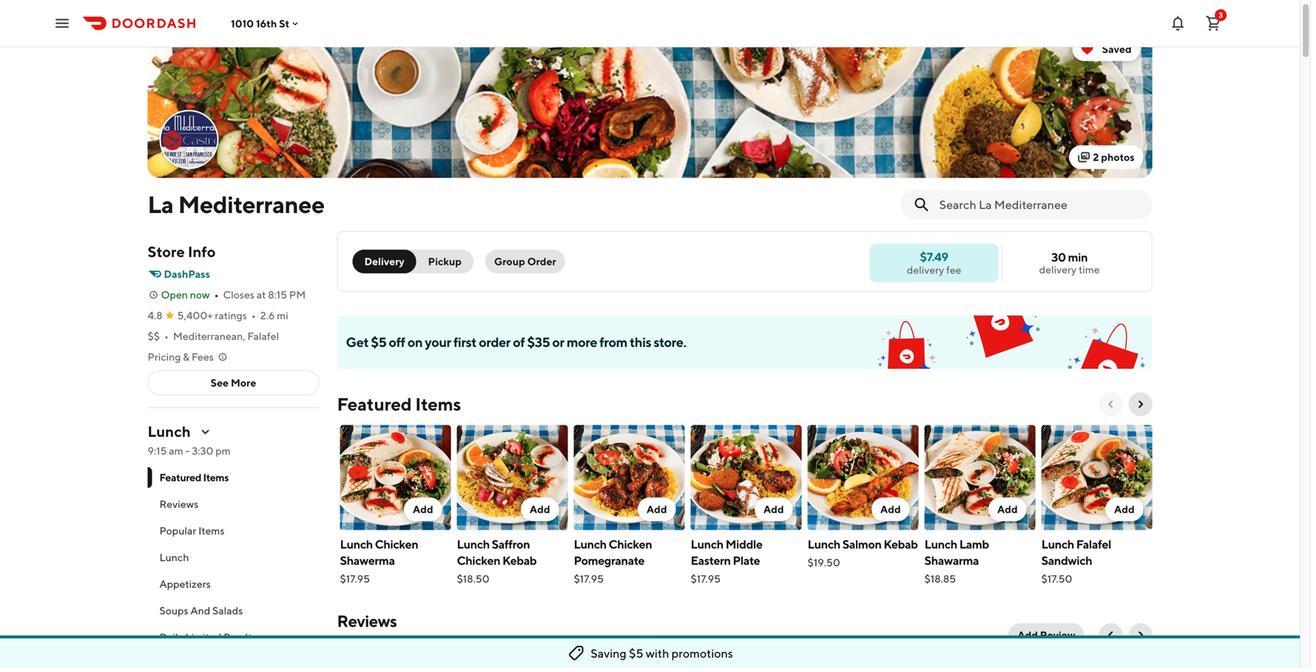 Task type: describe. For each thing, give the bounding box(es) containing it.
daily limited run items
[[159, 631, 271, 644]]

la
[[148, 191, 174, 218]]

add review
[[1018, 629, 1076, 641]]

3
[[1219, 11, 1223, 19]]

your
[[425, 334, 451, 350]]

info
[[188, 243, 216, 261]]

see
[[211, 377, 229, 389]]

closes
[[223, 289, 255, 301]]

• left 2.6
[[252, 309, 256, 322]]

add button for lunch chicken shawerma
[[404, 498, 442, 521]]

fee
[[947, 264, 962, 276]]

lunch for lunch middle eastern plate
[[691, 537, 724, 551]]

$17.50
[[1042, 573, 1073, 585]]

add button for lunch saffron chicken kebab
[[521, 498, 559, 521]]

get
[[346, 334, 369, 350]]

add button for lunch chicken pomegranate
[[638, 498, 676, 521]]

3:30
[[192, 445, 213, 457]]

off
[[389, 334, 405, 350]]

2 photos
[[1093, 151, 1135, 163]]

add for lunch saffron chicken kebab
[[530, 503, 550, 515]]

soups and salads
[[159, 605, 243, 617]]

order methods option group
[[353, 250, 474, 273]]

0 vertical spatial featured items
[[337, 394, 461, 415]]

5,400+ inside reviews 5,400+ ratings • 52 public reviews
[[337, 634, 373, 646]]

3 button
[[1199, 9, 1229, 38]]

lunch for lunch chicken pomegranate
[[574, 537, 607, 551]]

add for lunch salmon kebab
[[881, 503, 901, 515]]

lunch for lunch saffron chicken kebab
[[457, 537, 490, 551]]

reviews link
[[337, 612, 397, 631]]

group order
[[494, 255, 556, 268]]

lunch chicken pomegranate image
[[574, 425, 685, 530]]

store
[[148, 243, 185, 261]]

previous button of carousel image
[[1105, 399, 1117, 410]]

open
[[161, 289, 188, 301]]

next image
[[1135, 629, 1147, 641]]

lunch lamb shawarma image
[[925, 425, 1036, 530]]

appetizers button
[[148, 571, 319, 598]]

pricing & fees button
[[148, 350, 229, 365]]

chicken for shawerma
[[375, 537, 418, 551]]

30
[[1052, 250, 1066, 264]]

time
[[1079, 263, 1100, 276]]

pm
[[289, 289, 306, 301]]

pricing & fees
[[148, 351, 214, 363]]

1 vertical spatial featured
[[159, 471, 201, 484]]

previous image
[[1105, 629, 1117, 641]]

2.6 mi
[[260, 309, 288, 322]]

lunch chicken pomegranate $17.95
[[574, 537, 652, 585]]

$18.50
[[457, 573, 490, 585]]

popular items button
[[148, 518, 319, 544]]

review
[[1040, 629, 1076, 641]]

kebab inside lunch salmon kebab $19.50
[[884, 537, 918, 551]]

• right now
[[214, 289, 219, 301]]

menus image
[[200, 426, 211, 438]]

saffron
[[492, 537, 530, 551]]

salads
[[212, 605, 243, 617]]

delivery
[[365, 255, 405, 268]]

0 vertical spatial falafel
[[248, 330, 279, 342]]

2.6
[[260, 309, 275, 322]]

lunch lamb shawarma $18.85
[[925, 537, 989, 585]]

• closes at 8:15 pm
[[214, 289, 306, 301]]

add button for lunch middle eastern plate
[[755, 498, 793, 521]]

min
[[1068, 250, 1088, 264]]

$$ • mediterranean, falafel
[[148, 330, 279, 342]]

5,400+ ratings •
[[177, 309, 256, 322]]

items inside daily limited run items button
[[245, 631, 271, 644]]

pricing
[[148, 351, 181, 363]]

reviews for reviews 5,400+ ratings • 52 public reviews
[[337, 612, 397, 631]]

• right $$
[[164, 330, 169, 342]]

see more button
[[148, 371, 319, 395]]

at
[[257, 289, 266, 301]]

featured items heading
[[337, 393, 461, 416]]

4.8
[[148, 309, 163, 322]]

kebab inside lunch saffron chicken kebab $18.50
[[503, 554, 537, 568]]

16th
[[256, 17, 277, 29]]

Pickup radio
[[407, 250, 474, 273]]

pomegranate
[[574, 554, 645, 568]]

run
[[223, 631, 243, 644]]

$$
[[148, 330, 160, 342]]

first
[[454, 334, 477, 350]]

salmon
[[843, 537, 882, 551]]

lunch button
[[148, 544, 319, 571]]

public
[[430, 634, 459, 646]]

saving $5 with promotions
[[591, 646, 733, 661]]

$19.50
[[808, 557, 841, 569]]

am
[[169, 445, 183, 457]]

reviews 5,400+ ratings • 52 public reviews
[[337, 612, 497, 646]]

fees
[[192, 351, 214, 363]]

$17.95 for lunch chicken shawerma
[[340, 573, 370, 585]]

eastern
[[691, 554, 731, 568]]

lunch middle eastern plate $17.95
[[691, 537, 763, 585]]

more
[[231, 377, 256, 389]]

pm
[[216, 445, 231, 457]]

lunch chicken shawerma image
[[340, 425, 451, 530]]

get $5 off on your first order of $35 or more from this store.
[[346, 334, 686, 350]]

$18.85
[[925, 573, 956, 585]]

with
[[646, 646, 669, 661]]

9:15 am - 3:30 pm
[[148, 445, 231, 457]]

falafel inside "lunch falafel sandwich $17.50"
[[1077, 537, 1112, 551]]

-
[[185, 445, 190, 457]]

lunch saffron chicken kebab image
[[457, 425, 568, 530]]

$17.95 inside lunch middle eastern plate $17.95
[[691, 573, 721, 585]]

lunch for lunch falafel sandwich
[[1042, 537, 1075, 551]]

photos
[[1101, 151, 1135, 163]]

mi
[[277, 309, 288, 322]]

lunch salmon kebab image
[[808, 425, 919, 530]]

add for lunch chicken pomegranate
[[647, 503, 667, 515]]

sandwich
[[1042, 554, 1093, 568]]

notification bell image
[[1169, 14, 1187, 32]]

order
[[527, 255, 556, 268]]

add for lunch chicken shawerma
[[413, 503, 433, 515]]

1010
[[231, 17, 254, 29]]



Task type: locate. For each thing, give the bounding box(es) containing it.
0 vertical spatial ratings
[[215, 309, 247, 322]]

1 horizontal spatial ratings
[[375, 634, 407, 646]]

items right run
[[245, 631, 271, 644]]

featured down am
[[159, 471, 201, 484]]

2
[[1093, 151, 1099, 163]]

lunch for lunch chicken shawerma
[[340, 537, 373, 551]]

featured items
[[337, 394, 461, 415], [159, 471, 229, 484]]

chicken up pomegranate on the bottom left of page
[[609, 537, 652, 551]]

$17.95 down the "eastern"
[[691, 573, 721, 585]]

saving
[[591, 646, 627, 661]]

lunch up am
[[148, 423, 191, 440]]

popular
[[159, 525, 196, 537]]

of
[[513, 334, 525, 350]]

from
[[600, 334, 628, 350]]

0 horizontal spatial featured
[[159, 471, 201, 484]]

add for lunch falafel sandwich
[[1115, 503, 1135, 515]]

1 horizontal spatial kebab
[[884, 537, 918, 551]]

reviews
[[159, 498, 199, 510], [337, 612, 397, 631]]

7 add button from the left
[[1106, 498, 1144, 521]]

1 horizontal spatial falafel
[[1077, 537, 1112, 551]]

chicken
[[375, 537, 418, 551], [609, 537, 652, 551], [457, 554, 500, 568]]

delivery left fee
[[907, 264, 945, 276]]

add for lunch middle eastern plate
[[764, 503, 784, 515]]

daily
[[159, 631, 183, 644]]

mediterranee
[[178, 191, 325, 218]]

0 vertical spatial $5
[[371, 334, 387, 350]]

$5
[[371, 334, 387, 350], [629, 646, 644, 661]]

shawerma
[[340, 554, 395, 568]]

lunch inside the lunch lamb shawarma $18.85
[[925, 537, 958, 551]]

appetizers
[[159, 578, 211, 590]]

add button up salmon
[[872, 498, 910, 521]]

lunch up shawarma
[[925, 537, 958, 551]]

la mediterranee image
[[148, 23, 1153, 178], [161, 111, 217, 168]]

featured down 'get'
[[337, 394, 412, 415]]

lunch up $19.50
[[808, 537, 841, 551]]

52
[[415, 634, 428, 646]]

0 horizontal spatial kebab
[[503, 554, 537, 568]]

30 min delivery time
[[1039, 250, 1100, 276]]

lunch for lunch lamb shawarma
[[925, 537, 958, 551]]

pickup
[[428, 255, 462, 268]]

5,400+ down now
[[177, 309, 213, 322]]

$17.95 inside lunch chicken pomegranate $17.95
[[574, 573, 604, 585]]

0 horizontal spatial $5
[[371, 334, 387, 350]]

lunch inside lunch salmon kebab $19.50
[[808, 537, 841, 551]]

1 vertical spatial featured items
[[159, 471, 229, 484]]

more
[[567, 334, 597, 350]]

0 vertical spatial kebab
[[884, 537, 918, 551]]

0 horizontal spatial falafel
[[248, 330, 279, 342]]

0 horizontal spatial delivery
[[907, 264, 945, 276]]

0 horizontal spatial ratings
[[215, 309, 247, 322]]

kebab down saffron
[[503, 554, 537, 568]]

ratings inside reviews 5,400+ ratings • 52 public reviews
[[375, 634, 407, 646]]

$17.95 down shawerma
[[340, 573, 370, 585]]

1 horizontal spatial reviews
[[337, 612, 397, 631]]

2 add button from the left
[[521, 498, 559, 521]]

open menu image
[[53, 14, 71, 32]]

0 horizontal spatial $17.95
[[340, 573, 370, 585]]

daily limited run items button
[[148, 624, 319, 651]]

1 vertical spatial kebab
[[503, 554, 537, 568]]

featured
[[337, 394, 412, 415], [159, 471, 201, 484]]

lunch inside lunch middle eastern plate $17.95
[[691, 537, 724, 551]]

add button up lamb
[[989, 498, 1027, 521]]

•
[[214, 289, 219, 301], [252, 309, 256, 322], [164, 330, 169, 342], [409, 634, 413, 646]]

2 horizontal spatial $17.95
[[691, 573, 721, 585]]

lunch for lunch salmon kebab
[[808, 537, 841, 551]]

0 vertical spatial reviews
[[159, 498, 199, 510]]

next button of carousel image
[[1135, 399, 1147, 410]]

chicken inside lunch chicken pomegranate $17.95
[[609, 537, 652, 551]]

now
[[190, 289, 210, 301]]

Item Search search field
[[940, 197, 1141, 213]]

featured items down off
[[337, 394, 461, 415]]

reviews up popular
[[159, 498, 199, 510]]

saved
[[1103, 43, 1132, 55]]

dashpass
[[164, 268, 210, 280]]

falafel down 2.6
[[248, 330, 279, 342]]

items
[[415, 394, 461, 415], [203, 471, 229, 484], [198, 525, 225, 537], [245, 631, 271, 644]]

$7.49 delivery fee
[[907, 250, 962, 276]]

5,400+
[[177, 309, 213, 322], [337, 634, 373, 646]]

lunch falafel sandwich $17.50
[[1042, 537, 1112, 585]]

lunch falafel sandwich image
[[1042, 425, 1153, 530]]

reviews down shawerma
[[337, 612, 397, 631]]

delivery inside 30 min delivery time
[[1039, 263, 1077, 276]]

chicken for pomegranate
[[609, 537, 652, 551]]

add inside button
[[1018, 629, 1038, 641]]

chicken up shawerma
[[375, 537, 418, 551]]

$5 left off
[[371, 334, 387, 350]]

items down pm
[[203, 471, 229, 484]]

5,400+ down "reviews" link
[[337, 634, 373, 646]]

add for lunch lamb shawarma
[[998, 503, 1018, 515]]

1 $17.95 from the left
[[340, 573, 370, 585]]

featured items down 9:15 am - 3:30 pm on the left bottom
[[159, 471, 229, 484]]

delivery
[[1039, 263, 1077, 276], [907, 264, 945, 276]]

kebab right salmon
[[884, 537, 918, 551]]

add button up lunch chicken pomegranate $17.95
[[638, 498, 676, 521]]

on
[[408, 334, 423, 350]]

1010 16th st
[[231, 17, 290, 29]]

lunch chicken shawerma $17.95
[[340, 537, 418, 585]]

shawarma
[[925, 554, 979, 568]]

lunch
[[148, 423, 191, 440], [340, 537, 373, 551], [457, 537, 490, 551], [574, 537, 607, 551], [691, 537, 724, 551], [808, 537, 841, 551], [925, 537, 958, 551], [1042, 537, 1075, 551], [159, 551, 189, 564]]

Delivery radio
[[353, 250, 416, 273]]

3 add button from the left
[[638, 498, 676, 521]]

lunch up sandwich
[[1042, 537, 1075, 551]]

lunch saffron chicken kebab $18.50
[[457, 537, 537, 585]]

1010 16th st button
[[231, 17, 301, 29]]

lunch inside "lunch falafel sandwich $17.50"
[[1042, 537, 1075, 551]]

5 add button from the left
[[872, 498, 910, 521]]

0 vertical spatial featured
[[337, 394, 412, 415]]

4 add button from the left
[[755, 498, 793, 521]]

0 horizontal spatial chicken
[[375, 537, 418, 551]]

lunch up pomegranate on the bottom left of page
[[574, 537, 607, 551]]

store.
[[654, 334, 686, 350]]

0 horizontal spatial 5,400+
[[177, 309, 213, 322]]

1 add button from the left
[[404, 498, 442, 521]]

lunch down popular
[[159, 551, 189, 564]]

lunch up "$18.50"
[[457, 537, 490, 551]]

lunch inside lunch chicken shawerma $17.95
[[340, 537, 373, 551]]

items inside popular items button
[[198, 525, 225, 537]]

lunch up shawerma
[[340, 537, 373, 551]]

lunch inside lunch chicken pomegranate $17.95
[[574, 537, 607, 551]]

$17.95 down pomegranate on the bottom left of page
[[574, 573, 604, 585]]

add button for lunch salmon kebab
[[872, 498, 910, 521]]

open now
[[161, 289, 210, 301]]

add button up lunch chicken shawerma $17.95
[[404, 498, 442, 521]]

reviews inside button
[[159, 498, 199, 510]]

add button up "lunch falafel sandwich $17.50"
[[1106, 498, 1144, 521]]

add review button
[[1009, 624, 1085, 647]]

$17.95 inside lunch chicken shawerma $17.95
[[340, 573, 370, 585]]

lunch inside lunch saffron chicken kebab $18.50
[[457, 537, 490, 551]]

1 vertical spatial reviews
[[337, 612, 397, 631]]

ratings
[[215, 309, 247, 322], [375, 634, 407, 646]]

falafel up sandwich
[[1077, 537, 1112, 551]]

items down your at the left
[[415, 394, 461, 415]]

popular items
[[159, 525, 225, 537]]

1 horizontal spatial featured
[[337, 394, 412, 415]]

chicken up "$18.50"
[[457, 554, 500, 568]]

1 horizontal spatial chicken
[[457, 554, 500, 568]]

plate
[[733, 554, 760, 568]]

and
[[190, 605, 210, 617]]

8:15
[[268, 289, 287, 301]]

• left 52
[[409, 634, 413, 646]]

1 horizontal spatial 5,400+
[[337, 634, 373, 646]]

$5 for saving
[[629, 646, 644, 661]]

mediterranean,
[[173, 330, 245, 342]]

items right popular
[[198, 525, 225, 537]]

reviews button
[[148, 491, 319, 518]]

add button for lunch lamb shawarma
[[989, 498, 1027, 521]]

2 delivery from the left
[[907, 264, 945, 276]]

lamb
[[960, 537, 989, 551]]

st
[[279, 17, 290, 29]]

items inside featured items heading
[[415, 394, 461, 415]]

soups and salads button
[[148, 598, 319, 624]]

reviews for reviews
[[159, 498, 199, 510]]

1 horizontal spatial $5
[[629, 646, 644, 661]]

delivery inside the $7.49 delivery fee
[[907, 264, 945, 276]]

1 delivery from the left
[[1039, 263, 1077, 276]]

1 vertical spatial falafel
[[1077, 537, 1112, 551]]

2 photos button
[[1070, 145, 1144, 169]]

reviews
[[461, 634, 497, 646]]

add
[[413, 503, 433, 515], [530, 503, 550, 515], [647, 503, 667, 515], [764, 503, 784, 515], [881, 503, 901, 515], [998, 503, 1018, 515], [1115, 503, 1135, 515], [1018, 629, 1038, 641]]

1 vertical spatial 5,400+
[[337, 634, 373, 646]]

ratings down "reviews" link
[[375, 634, 407, 646]]

$7.49
[[920, 250, 949, 264]]

lunch salmon kebab $19.50
[[808, 537, 918, 569]]

2 horizontal spatial chicken
[[609, 537, 652, 551]]

2 $17.95 from the left
[[574, 573, 604, 585]]

$17.95 for lunch chicken pomegranate
[[574, 573, 604, 585]]

$35
[[527, 334, 550, 350]]

lunch inside button
[[159, 551, 189, 564]]

ratings down closes
[[215, 309, 247, 322]]

or
[[552, 334, 564, 350]]

$5 left with in the bottom of the page
[[629, 646, 644, 661]]

• inside reviews 5,400+ ratings • 52 public reviews
[[409, 634, 413, 646]]

1 horizontal spatial delivery
[[1039, 263, 1077, 276]]

delivery left the time
[[1039, 263, 1077, 276]]

0 horizontal spatial reviews
[[159, 498, 199, 510]]

group order button
[[485, 250, 565, 273]]

lunch middle eastern plate image
[[691, 425, 802, 530]]

chicken inside lunch saffron chicken kebab $18.50
[[457, 554, 500, 568]]

this
[[630, 334, 651, 350]]

lunch up the "eastern"
[[691, 537, 724, 551]]

saved button
[[1073, 37, 1141, 61]]

3 items, open order cart image
[[1205, 14, 1223, 32]]

1 horizontal spatial featured items
[[337, 394, 461, 415]]

0 vertical spatial 5,400+
[[177, 309, 213, 322]]

$5 for get
[[371, 334, 387, 350]]

0 horizontal spatial featured items
[[159, 471, 229, 484]]

chicken inside lunch chicken shawerma $17.95
[[375, 537, 418, 551]]

see more
[[211, 377, 256, 389]]

6 add button from the left
[[989, 498, 1027, 521]]

promotions
[[672, 646, 733, 661]]

featured inside heading
[[337, 394, 412, 415]]

add button up saffron
[[521, 498, 559, 521]]

order
[[479, 334, 511, 350]]

1 horizontal spatial $17.95
[[574, 573, 604, 585]]

add button
[[404, 498, 442, 521], [521, 498, 559, 521], [638, 498, 676, 521], [755, 498, 793, 521], [872, 498, 910, 521], [989, 498, 1027, 521], [1106, 498, 1144, 521]]

1 vertical spatial $5
[[629, 646, 644, 661]]

add button for lunch falafel sandwich
[[1106, 498, 1144, 521]]

&
[[183, 351, 190, 363]]

reviews inside reviews 5,400+ ratings • 52 public reviews
[[337, 612, 397, 631]]

3 $17.95 from the left
[[691, 573, 721, 585]]

add button up middle
[[755, 498, 793, 521]]

1 vertical spatial ratings
[[375, 634, 407, 646]]



Task type: vqa. For each thing, say whether or not it's contained in the screenshot.
Mediterranean,
yes



